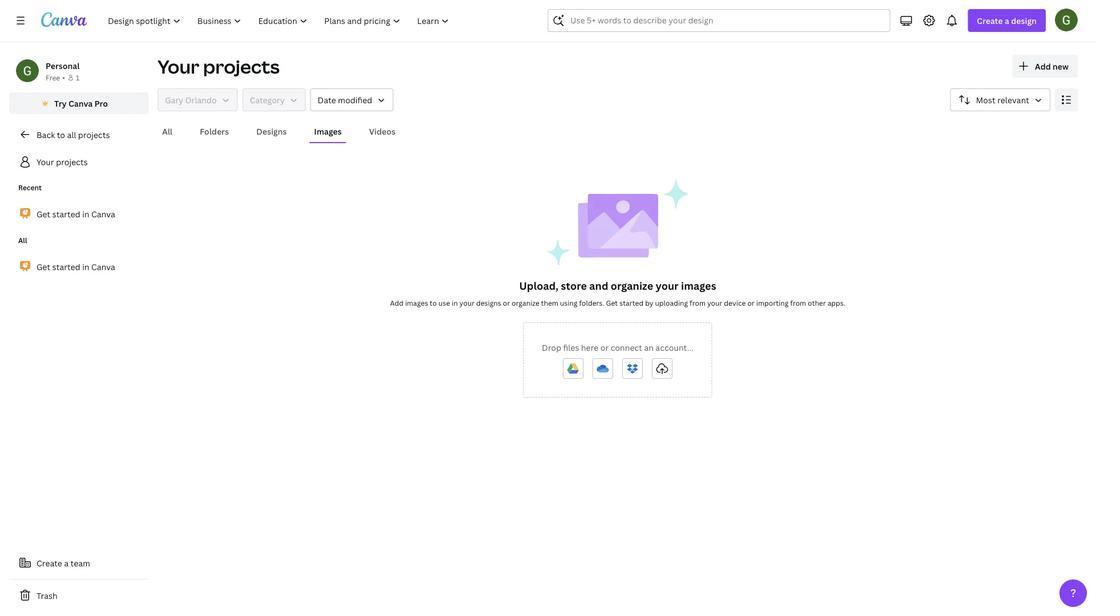 Task type: vqa. For each thing, say whether or not it's contained in the screenshot.
display
no



Task type: locate. For each thing, give the bounding box(es) containing it.
0 vertical spatial a
[[1005, 15, 1009, 26]]

0 vertical spatial add
[[1035, 61, 1051, 72]]

0 vertical spatial get started in canva link
[[9, 202, 148, 226]]

your left designs on the left of the page
[[460, 298, 475, 308]]

1 vertical spatial get started in canva link
[[9, 255, 148, 279]]

your left device
[[707, 298, 722, 308]]

designs
[[476, 298, 501, 308]]

all button
[[158, 120, 177, 142]]

your
[[158, 54, 199, 79], [37, 157, 54, 168]]

a for team
[[64, 558, 69, 569]]

add
[[1035, 61, 1051, 72], [390, 298, 403, 308]]

1
[[76, 73, 80, 82]]

back
[[37, 129, 55, 140]]

•
[[62, 73, 65, 82]]

to left use
[[430, 298, 437, 308]]

to left all on the left of the page
[[57, 129, 65, 140]]

images left use
[[405, 298, 428, 308]]

0 horizontal spatial your
[[37, 157, 54, 168]]

0 vertical spatial create
[[977, 15, 1003, 26]]

1 horizontal spatial images
[[681, 279, 716, 293]]

store
[[561, 279, 587, 293]]

0 horizontal spatial organize
[[512, 298, 539, 308]]

designs button
[[252, 120, 291, 142]]

try canva pro button
[[9, 92, 148, 114]]

back to all projects
[[37, 129, 110, 140]]

from
[[690, 298, 706, 308], [790, 298, 806, 308]]

new
[[1053, 61, 1069, 72]]

started for first get started in canva link from the top of the page
[[52, 209, 80, 220]]

try
[[54, 98, 67, 109]]

all down gary
[[162, 126, 172, 137]]

all
[[162, 126, 172, 137], [18, 236, 27, 245]]

free •
[[46, 73, 65, 82]]

Search search field
[[571, 10, 867, 31]]

canva for first get started in canva link from the bottom of the page
[[91, 262, 115, 272]]

1 vertical spatial all
[[18, 236, 27, 245]]

a inside "button"
[[64, 558, 69, 569]]

projects right all on the left of the page
[[78, 129, 110, 140]]

recent
[[18, 183, 42, 192]]

organize down upload,
[[512, 298, 539, 308]]

None search field
[[548, 9, 890, 32]]

a inside dropdown button
[[1005, 15, 1009, 26]]

0 vertical spatial projects
[[203, 54, 280, 79]]

0 vertical spatial canva
[[69, 98, 93, 109]]

0 horizontal spatial your
[[460, 298, 475, 308]]

or right device
[[748, 298, 755, 308]]

2 vertical spatial get
[[606, 298, 618, 308]]

1 get started in canva from the top
[[37, 209, 115, 220]]

date modified
[[318, 94, 372, 105]]

most
[[976, 94, 996, 105]]

try canva pro
[[54, 98, 108, 109]]

create for create a team
[[37, 558, 62, 569]]

1 vertical spatial your projects
[[37, 157, 88, 168]]

0 vertical spatial all
[[162, 126, 172, 137]]

to
[[57, 129, 65, 140], [430, 298, 437, 308]]

images
[[681, 279, 716, 293], [405, 298, 428, 308]]

1 vertical spatial in
[[82, 262, 89, 272]]

2 horizontal spatial or
[[748, 298, 755, 308]]

1 horizontal spatial all
[[162, 126, 172, 137]]

designs
[[256, 126, 287, 137]]

1 vertical spatial images
[[405, 298, 428, 308]]

2 horizontal spatial your
[[707, 298, 722, 308]]

0 horizontal spatial create
[[37, 558, 62, 569]]

0 vertical spatial get
[[37, 209, 50, 220]]

from right uploading
[[690, 298, 706, 308]]

Sort by button
[[950, 88, 1051, 111]]

canva
[[69, 98, 93, 109], [91, 209, 115, 220], [91, 262, 115, 272]]

folders.
[[579, 298, 604, 308]]

a
[[1005, 15, 1009, 26], [64, 558, 69, 569]]

1 horizontal spatial add
[[1035, 61, 1051, 72]]

relevant
[[998, 94, 1029, 105]]

1 horizontal spatial from
[[790, 298, 806, 308]]

0 vertical spatial images
[[681, 279, 716, 293]]

get for first get started in canva link from the top of the page
[[37, 209, 50, 220]]

projects up category
[[203, 54, 280, 79]]

a left team
[[64, 558, 69, 569]]

Owner button
[[158, 88, 238, 111]]

0 vertical spatial in
[[82, 209, 89, 220]]

0 vertical spatial to
[[57, 129, 65, 140]]

uploading
[[655, 298, 688, 308]]

create a design
[[977, 15, 1037, 26]]

0 vertical spatial get started in canva
[[37, 209, 115, 220]]

1 horizontal spatial your projects
[[158, 54, 280, 79]]

create a design button
[[968, 9, 1046, 32]]

1 vertical spatial projects
[[78, 129, 110, 140]]

0 horizontal spatial all
[[18, 236, 27, 245]]

videos button
[[365, 120, 400, 142]]

in
[[82, 209, 89, 220], [82, 262, 89, 272], [452, 298, 458, 308]]

get started in canva link
[[9, 202, 148, 226], [9, 255, 148, 279]]

your up gary
[[158, 54, 199, 79]]

0 horizontal spatial your projects
[[37, 157, 88, 168]]

create inside dropdown button
[[977, 15, 1003, 26]]

here
[[581, 342, 599, 353]]

add left use
[[390, 298, 403, 308]]

create left team
[[37, 558, 62, 569]]

from left other
[[790, 298, 806, 308]]

0 vertical spatial your
[[158, 54, 199, 79]]

1 vertical spatial get started in canva
[[37, 262, 115, 272]]

get
[[37, 209, 50, 220], [37, 262, 50, 272], [606, 298, 618, 308]]

your projects up "orlando"
[[158, 54, 280, 79]]

2 vertical spatial started
[[620, 298, 644, 308]]

pro
[[95, 98, 108, 109]]

1 get started in canva link from the top
[[9, 202, 148, 226]]

create left design
[[977, 15, 1003, 26]]

2 get started in canva from the top
[[37, 262, 115, 272]]

your down back
[[37, 157, 54, 168]]

by
[[645, 298, 653, 308]]

2 vertical spatial canva
[[91, 262, 115, 272]]

or right the here
[[600, 342, 609, 353]]

started
[[52, 209, 80, 220], [52, 262, 80, 272], [620, 298, 644, 308]]

1 vertical spatial add
[[390, 298, 403, 308]]

1 vertical spatial canva
[[91, 209, 115, 220]]

your
[[656, 279, 679, 293], [460, 298, 475, 308], [707, 298, 722, 308]]

or right designs on the left of the page
[[503, 298, 510, 308]]

1 vertical spatial a
[[64, 558, 69, 569]]

date
[[318, 94, 336, 105]]

0 vertical spatial organize
[[611, 279, 653, 293]]

add inside the upload, store and organize your images add images to use in your designs or organize them using folders. get started by uploading from your device or importing from other apps.
[[390, 298, 403, 308]]

importing
[[756, 298, 789, 308]]

1 horizontal spatial your
[[158, 54, 199, 79]]

0 vertical spatial started
[[52, 209, 80, 220]]

1 vertical spatial started
[[52, 262, 80, 272]]

0 horizontal spatial add
[[390, 298, 403, 308]]

1 horizontal spatial to
[[430, 298, 437, 308]]

0 horizontal spatial from
[[690, 298, 706, 308]]

1 vertical spatial to
[[430, 298, 437, 308]]

your projects
[[158, 54, 280, 79], [37, 157, 88, 168]]

orlando
[[185, 94, 217, 105]]

create
[[977, 15, 1003, 26], [37, 558, 62, 569]]

get started in canva
[[37, 209, 115, 220], [37, 262, 115, 272]]

your projects down all on the left of the page
[[37, 157, 88, 168]]

Category button
[[242, 88, 306, 111]]

organize up 'by'
[[611, 279, 653, 293]]

all down recent
[[18, 236, 27, 245]]

gary orlando
[[165, 94, 217, 105]]

apps.
[[828, 298, 845, 308]]

organize
[[611, 279, 653, 293], [512, 298, 539, 308]]

add left new
[[1035, 61, 1051, 72]]

1 horizontal spatial a
[[1005, 15, 1009, 26]]

create a team
[[37, 558, 90, 569]]

get for first get started in canva link from the bottom of the page
[[37, 262, 50, 272]]

to inside the upload, store and organize your images add images to use in your designs or organize them using folders. get started by uploading from your device or importing from other apps.
[[430, 298, 437, 308]]

gary orlando image
[[1055, 8, 1078, 31]]

in for first get started in canva link from the bottom of the page
[[82, 262, 89, 272]]

2 vertical spatial in
[[452, 298, 458, 308]]

images up uploading
[[681, 279, 716, 293]]

a left design
[[1005, 15, 1009, 26]]

or
[[503, 298, 510, 308], [748, 298, 755, 308], [600, 342, 609, 353]]

1 vertical spatial get
[[37, 262, 50, 272]]

0 horizontal spatial to
[[57, 129, 65, 140]]

use
[[439, 298, 450, 308]]

1 horizontal spatial create
[[977, 15, 1003, 26]]

top level navigation element
[[100, 9, 459, 32]]

1 vertical spatial create
[[37, 558, 62, 569]]

projects down all on the left of the page
[[56, 157, 88, 168]]

your up uploading
[[656, 279, 679, 293]]

0 horizontal spatial a
[[64, 558, 69, 569]]

create a team button
[[9, 552, 148, 575]]

projects
[[203, 54, 280, 79], [78, 129, 110, 140], [56, 157, 88, 168]]

create inside "button"
[[37, 558, 62, 569]]



Task type: describe. For each thing, give the bounding box(es) containing it.
all inside button
[[162, 126, 172, 137]]

files
[[563, 342, 579, 353]]

1 vertical spatial organize
[[512, 298, 539, 308]]

an
[[644, 342, 654, 353]]

your projects link
[[9, 151, 148, 174]]

upload,
[[519, 279, 559, 293]]

folders
[[200, 126, 229, 137]]

personal
[[46, 60, 80, 71]]

get started in canva for first get started in canva link from the bottom of the page
[[37, 262, 115, 272]]

modified
[[338, 94, 372, 105]]

1 horizontal spatial organize
[[611, 279, 653, 293]]

started inside the upload, store and organize your images add images to use in your designs or organize them using folders. get started by uploading from your device or importing from other apps.
[[620, 298, 644, 308]]

team
[[71, 558, 90, 569]]

1 vertical spatial your
[[37, 157, 54, 168]]

2 get started in canva link from the top
[[9, 255, 148, 279]]

2 from from the left
[[790, 298, 806, 308]]

connect
[[611, 342, 642, 353]]

other
[[808, 298, 826, 308]]

a for design
[[1005, 15, 1009, 26]]

and
[[589, 279, 608, 293]]

2 vertical spatial projects
[[56, 157, 88, 168]]

images button
[[310, 120, 346, 142]]

drop files here or connect an account...
[[542, 342, 694, 353]]

add inside dropdown button
[[1035, 61, 1051, 72]]

device
[[724, 298, 746, 308]]

most relevant
[[976, 94, 1029, 105]]

in for first get started in canva link from the top of the page
[[82, 209, 89, 220]]

get inside the upload, store and organize your images add images to use in your designs or organize them using folders. get started by uploading from your device or importing from other apps.
[[606, 298, 618, 308]]

upload, store and organize your images add images to use in your designs or organize them using folders. get started by uploading from your device or importing from other apps.
[[390, 279, 845, 308]]

0 vertical spatial your projects
[[158, 54, 280, 79]]

all
[[67, 129, 76, 140]]

category
[[250, 94, 285, 105]]

canva for first get started in canva link from the top of the page
[[91, 209, 115, 220]]

free
[[46, 73, 60, 82]]

trash link
[[9, 585, 148, 607]]

folders button
[[195, 120, 234, 142]]

0 horizontal spatial or
[[503, 298, 510, 308]]

images
[[314, 126, 342, 137]]

videos
[[369, 126, 395, 137]]

gary
[[165, 94, 183, 105]]

get started in canva for first get started in canva link from the top of the page
[[37, 209, 115, 220]]

trash
[[37, 591, 57, 601]]

design
[[1011, 15, 1037, 26]]

drop
[[542, 342, 561, 353]]

canva inside button
[[69, 98, 93, 109]]

add new button
[[1012, 55, 1078, 78]]

in inside the upload, store and organize your images add images to use in your designs or organize them using folders. get started by uploading from your device or importing from other apps.
[[452, 298, 458, 308]]

1 from from the left
[[690, 298, 706, 308]]

back to all projects link
[[9, 123, 148, 146]]

started for first get started in canva link from the bottom of the page
[[52, 262, 80, 272]]

account...
[[656, 342, 694, 353]]

0 horizontal spatial images
[[405, 298, 428, 308]]

using
[[560, 298, 578, 308]]

add new
[[1035, 61, 1069, 72]]

create for create a design
[[977, 15, 1003, 26]]

1 horizontal spatial or
[[600, 342, 609, 353]]

them
[[541, 298, 558, 308]]

Date modified button
[[310, 88, 393, 111]]

1 horizontal spatial your
[[656, 279, 679, 293]]



